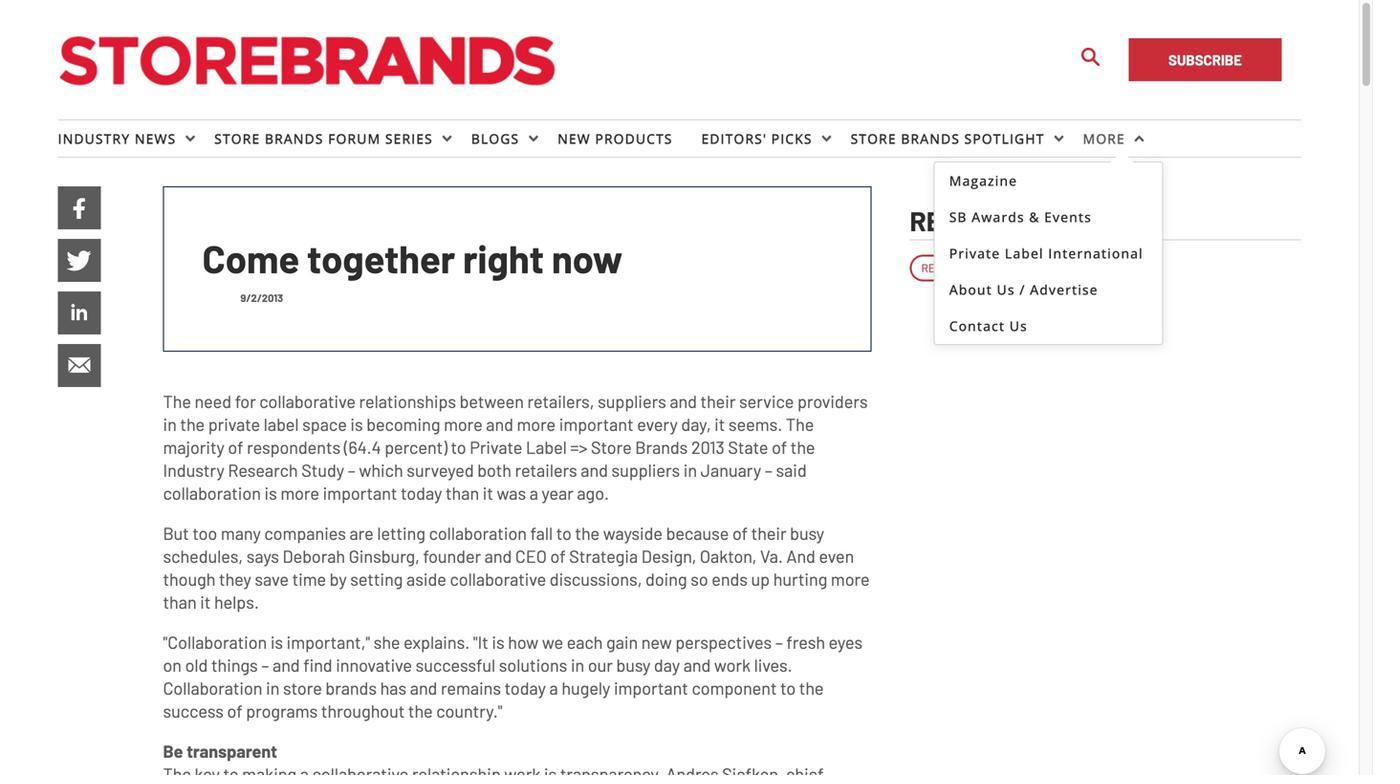 Task type: vqa. For each thing, say whether or not it's contained in the screenshot.
store
yes



Task type: describe. For each thing, give the bounding box(es) containing it.
0 vertical spatial it
[[715, 414, 725, 435]]

us for about
[[997, 281, 1015, 299]]

providers
[[797, 391, 868, 412]]

in down 2013
[[684, 460, 697, 481]]

editors' picks link
[[701, 120, 822, 157]]

editors' picks image
[[822, 134, 832, 143]]

"it
[[473, 632, 488, 653]]

industry news link
[[58, 120, 186, 157]]

and
[[787, 546, 816, 567]]

store for store brands spotlight
[[851, 130, 897, 148]]

companies
[[264, 523, 346, 544]]

subscribe link
[[1129, 38, 1282, 81]]

store brands forum series
[[214, 130, 433, 148]]

& for profiles
[[1008, 261, 1015, 275]]

email image
[[58, 344, 101, 387]]

1 vertical spatial it
[[483, 483, 493, 503]]

0 vertical spatial important
[[559, 414, 634, 435]]

so
[[691, 569, 708, 590]]

right
[[463, 235, 544, 281]]

industry news
[[58, 130, 176, 148]]

old
[[185, 655, 208, 676]]

programs
[[246, 701, 318, 721]]

successful
[[416, 655, 496, 676]]

day
[[654, 655, 680, 676]]

our
[[588, 655, 613, 676]]

us for contact
[[1010, 317, 1028, 335]]

related topics
[[910, 205, 1113, 237]]

new
[[558, 130, 591, 148]]

sb awards & events
[[949, 208, 1092, 226]]

retailers
[[515, 460, 577, 481]]

2013
[[691, 437, 725, 458]]

store
[[283, 678, 322, 698]]

fall
[[530, 523, 553, 544]]

brands inside the need for collaborative relationships between retailers, suppliers and their service providers in the private label space is becoming more and more important every day, it seems. the majority of respondents (64.4 percent) to private label => store brands 2013 state of the industry research study – which surveyed both retailers and suppliers in january – said collaboration is more important today than it was a year ago.
[[635, 437, 688, 458]]

important inside "collaboration is important," she explains. "it is how we each gain new perspectives – fresh eyes on old things – and find innovative successful solutions in our busy day and work lives. collaboration in store brands has and remains today a hugely important component to the success of programs throughout the country."
[[614, 678, 688, 698]]

component
[[692, 678, 777, 698]]

time
[[292, 569, 326, 590]]

1 vertical spatial important
[[323, 483, 397, 503]]

but too many companies are letting collaboration fall to the wayside because of their busy schedules, says deborah ginsburg, founder and ceo of strategia design, oakton, va. and even though they save time by setting aside collaborative discussions, doing so ends up hurting more than it helps.
[[163, 523, 870, 612]]

topics
[[1027, 205, 1113, 237]]

in up the programs
[[266, 678, 280, 698]]

private label international
[[949, 244, 1144, 262]]

1 horizontal spatial private
[[949, 244, 1001, 262]]

spotlight
[[964, 130, 1045, 148]]

letting
[[377, 523, 426, 544]]

linkedin image
[[58, 292, 101, 335]]

series
[[385, 130, 433, 148]]

find
[[303, 655, 332, 676]]

brands for spotlight
[[901, 130, 960, 148]]

blogs link
[[471, 120, 529, 157]]

in up "majority"
[[163, 414, 177, 435]]

explains.
[[404, 632, 470, 653]]

new products
[[558, 130, 673, 148]]

linkedin link
[[58, 292, 101, 335]]

service
[[739, 391, 794, 412]]

9/2/2013
[[241, 292, 283, 304]]

1 vertical spatial the
[[786, 414, 814, 435]]

about us / advertise link
[[935, 272, 1163, 308]]

too
[[193, 523, 217, 544]]

"collaboration is important," she explains. "it is how we each gain new perspectives – fresh eyes on old things – and find innovative successful solutions in our busy day and work lives. collaboration in store brands has and remains today a hugely important component to the success of programs throughout the country."
[[163, 632, 863, 721]]

which
[[359, 460, 403, 481]]

the inside but too many companies are letting collaboration fall to the wayside because of their busy schedules, says deborah ginsburg, founder and ceo of strategia design, oakton, va. and even though they save time by setting aside collaborative discussions, doing so ends up hurting more than it helps.
[[575, 523, 600, 544]]

today inside the need for collaborative relationships between retailers, suppliers and their service providers in the private label space is becoming more and more important every day, it seems. the majority of respondents (64.4 percent) to private label => store brands 2013 state of the industry research study – which surveyed both retailers and suppliers in january – said collaboration is more important today than it was a year ago.
[[401, 483, 442, 503]]

need
[[195, 391, 232, 412]]

contact
[[949, 317, 1005, 335]]

sb awards & events link
[[935, 199, 1163, 235]]

store brands spotlight image
[[1054, 134, 1064, 143]]

is right "it
[[492, 632, 505, 653]]

than inside the need for collaborative relationships between retailers, suppliers and their service providers in the private label space is becoming more and more important every day, it seems. the majority of respondents (64.4 percent) to private label => store brands 2013 state of the industry research study – which surveyed both retailers and suppliers in january – said collaboration is more important today than it was a year ago.
[[446, 483, 479, 503]]

they
[[219, 569, 251, 590]]

more
[[1083, 130, 1125, 148]]

of up the said
[[772, 437, 787, 458]]

wayside
[[603, 523, 663, 544]]

the need for collaborative relationships between retailers, suppliers and their service providers in the private label space is becoming more and more important every day, it seems. the majority of respondents (64.4 percent) to private label => store brands 2013 state of the industry research study – which surveyed both retailers and suppliers in january – said collaboration is more important today than it was a year ago.
[[163, 391, 868, 503]]

0 vertical spatial label
[[1005, 244, 1044, 262]]

every
[[637, 414, 678, 435]]

is down the research
[[264, 483, 277, 503]]

save
[[255, 569, 289, 590]]

now
[[552, 235, 623, 281]]

awards
[[972, 208, 1025, 226]]

innovative
[[336, 655, 412, 676]]

has
[[380, 678, 407, 698]]

collaborative inside the need for collaborative relationships between retailers, suppliers and their service providers in the private label space is becoming more and more important every day, it seems. the majority of respondents (64.4 percent) to private label => store brands 2013 state of the industry research study – which surveyed both retailers and suppliers in january – said collaboration is more important today than it was a year ago.
[[259, 391, 356, 412]]

come
[[202, 235, 300, 281]]

solutions
[[499, 655, 567, 676]]

0 vertical spatial the
[[163, 391, 191, 412]]

industry inside the need for collaborative relationships between retailers, suppliers and their service providers in the private label space is becoming more and more important every day, it seems. the majority of respondents (64.4 percent) to private label => store brands 2013 state of the industry research study – which surveyed both retailers and suppliers in january – said collaboration is more important today than it was a year ago.
[[163, 460, 225, 481]]

picks
[[771, 130, 812, 148]]

even
[[819, 546, 854, 567]]

subscribe
[[1169, 51, 1242, 68]]

the up "majority"
[[180, 414, 205, 435]]

forum
[[328, 130, 381, 148]]

magazine
[[949, 172, 1018, 190]]

oakton,
[[700, 546, 757, 567]]

and right day
[[683, 655, 711, 676]]

doing
[[646, 569, 687, 590]]

because
[[666, 523, 729, 544]]

related
[[910, 205, 1021, 237]]

is up (64.4
[[350, 414, 363, 435]]

state
[[728, 437, 768, 458]]

than inside but too many companies are letting collaboration fall to the wayside because of their busy schedules, says deborah ginsburg, founder and ceo of strategia design, oakton, va. and even though they save time by setting aside collaborative discussions, doing so ends up hurting more than it helps.
[[163, 592, 197, 612]]

study
[[301, 460, 344, 481]]

private inside the need for collaborative relationships between retailers, suppliers and their service providers in the private label space is becoming more and more important every day, it seems. the majority of respondents (64.4 percent) to private label => store brands 2013 state of the industry research study – which surveyed both retailers and suppliers in january – said collaboration is more important today than it was a year ago.
[[470, 437, 522, 458]]

though
[[163, 569, 216, 590]]

to inside "collaboration is important," she explains. "it is how we each gain new perspectives – fresh eyes on old things – and find innovative successful solutions in our busy day and work lives. collaboration in store brands has and remains today a hugely important component to the success of programs throughout the country."
[[780, 678, 796, 698]]

their inside the need for collaborative relationships between retailers, suppliers and their service providers in the private label space is becoming more and more important every day, it seems. the majority of respondents (64.4 percent) to private label => store brands 2013 state of the industry research study – which surveyed both retailers and suppliers in january – said collaboration is more important today than it was a year ago.
[[701, 391, 736, 412]]

magazine link
[[935, 163, 1163, 199]]



Task type: locate. For each thing, give the bounding box(es) containing it.
retailers,
[[527, 391, 594, 412]]

1 vertical spatial collaboration
[[429, 523, 527, 544]]

1 horizontal spatial busy
[[790, 523, 824, 544]]

it right day,
[[715, 414, 725, 435]]

brands down every
[[635, 437, 688, 458]]

products
[[595, 130, 673, 148]]

1 vertical spatial a
[[549, 678, 558, 698]]

twitter image
[[58, 239, 101, 282]]

– right things
[[261, 655, 269, 676]]

to inside the need for collaborative relationships between retailers, suppliers and their service providers in the private label space is becoming more and more important every day, it seems. the majority of respondents (64.4 percent) to private label => store brands 2013 state of the industry research study – which surveyed both retailers and suppliers in january – said collaboration is more important today than it was a year ago.
[[451, 437, 466, 458]]

a right 'was'
[[530, 483, 538, 503]]

brands for forum
[[265, 130, 324, 148]]

2 horizontal spatial brands
[[901, 130, 960, 148]]

news inside 'link'
[[974, 261, 1005, 275]]

success
[[163, 701, 224, 721]]

1 vertical spatial than
[[163, 592, 197, 612]]

today down surveyed
[[401, 483, 442, 503]]

0 horizontal spatial &
[[1008, 261, 1015, 275]]

blogs image
[[529, 134, 538, 143]]

& inside 'link'
[[1008, 261, 1015, 275]]

sb
[[949, 208, 967, 226]]

0 vertical spatial to
[[451, 437, 466, 458]]

collaboration inside but too many companies are letting collaboration fall to the wayside because of their busy schedules, says deborah ginsburg, founder and ceo of strategia design, oakton, va. and even though they save time by setting aside collaborative discussions, doing so ends up hurting more than it helps.
[[429, 523, 527, 544]]

founder
[[423, 546, 481, 567]]

in
[[163, 414, 177, 435], [684, 460, 697, 481], [571, 655, 585, 676], [266, 678, 280, 698]]

percent)
[[385, 437, 447, 458]]

1 horizontal spatial the
[[786, 414, 814, 435]]

1 vertical spatial us
[[1010, 317, 1028, 335]]

transparent
[[187, 741, 277, 762]]

2 horizontal spatial it
[[715, 414, 725, 435]]

collaboration inside the need for collaborative relationships between retailers, suppliers and their service providers in the private label space is becoming more and more important every day, it seems. the majority of respondents (64.4 percent) to private label => store brands 2013 state of the industry research study – which surveyed both retailers and suppliers in january – said collaboration is more important today than it was a year ago.
[[163, 483, 261, 503]]

it
[[715, 414, 725, 435], [483, 483, 493, 503], [200, 592, 211, 612]]

many
[[221, 523, 261, 544]]

the left need
[[163, 391, 191, 412]]

important
[[559, 414, 634, 435], [323, 483, 397, 503], [614, 678, 688, 698]]

be
[[163, 741, 183, 762]]

desktop logo image
[[58, 31, 555, 88]]

by
[[330, 569, 347, 590]]

of down the collaboration
[[227, 701, 243, 721]]

to down the lives. on the bottom of the page
[[780, 678, 796, 698]]

about
[[949, 281, 993, 299]]

of right 'ceo'
[[550, 546, 566, 567]]

industry news image
[[186, 134, 195, 143]]

respondents
[[247, 437, 341, 458]]

hurting
[[773, 569, 828, 590]]

more down study
[[281, 483, 319, 503]]

1 horizontal spatial it
[[483, 483, 493, 503]]

suppliers up every
[[598, 391, 666, 412]]

1 horizontal spatial to
[[556, 523, 572, 544]]

today down "solutions"
[[505, 678, 546, 698]]

0 horizontal spatial it
[[200, 592, 211, 612]]

=>
[[570, 437, 588, 458]]

news left 'industry news' 'image' at the left
[[135, 130, 176, 148]]

1 horizontal spatial collaboration
[[429, 523, 527, 544]]

us inside the about us / advertise link
[[997, 281, 1015, 299]]

the down fresh
[[799, 678, 824, 698]]

us left / on the top of page
[[997, 281, 1015, 299]]

surveyed
[[407, 460, 474, 481]]

us inside contact us link
[[1010, 317, 1028, 335]]

international
[[1048, 244, 1144, 262]]

contact us
[[949, 317, 1028, 335]]

and inside but too many companies are letting collaboration fall to the wayside because of their busy schedules, says deborah ginsburg, founder and ceo of strategia design, oakton, va. and even though they save time by setting aside collaborative discussions, doing so ends up hurting more than it helps.
[[485, 546, 512, 567]]

a inside "collaboration is important," she explains. "it is how we each gain new perspectives – fresh eyes on old things – and find innovative successful solutions in our busy day and work lives. collaboration in store brands has and remains today a hugely important component to the success of programs throughout the country."
[[549, 678, 558, 698]]

throughout
[[321, 701, 405, 721]]

new
[[641, 632, 672, 653]]

0 vertical spatial today
[[401, 483, 442, 503]]

1 vertical spatial news
[[974, 261, 1005, 275]]

0 vertical spatial collaborative
[[259, 391, 356, 412]]

0 vertical spatial news
[[135, 130, 176, 148]]

blogs
[[471, 130, 519, 148]]

industry up facebook image
[[58, 130, 130, 148]]

both
[[477, 460, 512, 481]]

1 horizontal spatial brands
[[635, 437, 688, 458]]

–
[[348, 460, 356, 481], [765, 460, 773, 481], [775, 632, 783, 653], [261, 655, 269, 676]]

important up =>
[[559, 414, 634, 435]]

– down (64.4
[[348, 460, 356, 481]]

0 vertical spatial us
[[997, 281, 1015, 299]]

design,
[[641, 546, 696, 567]]

store right editors' picks image
[[851, 130, 897, 148]]

1 horizontal spatial today
[[505, 678, 546, 698]]

day,
[[681, 414, 711, 435]]

to
[[451, 437, 466, 458], [556, 523, 572, 544], [780, 678, 796, 698]]

she
[[374, 632, 400, 653]]

is left important,"
[[270, 632, 283, 653]]

more image
[[1135, 134, 1144, 143]]

in left our
[[571, 655, 585, 676]]

0 vertical spatial a
[[530, 483, 538, 503]]

news
[[135, 130, 176, 148], [974, 261, 1005, 275]]

seems.
[[729, 414, 783, 435]]

store right =>
[[591, 437, 632, 458]]

a down "solutions"
[[549, 678, 558, 698]]

more down between
[[444, 414, 483, 435]]

busy inside but too many companies are letting collaboration fall to the wayside because of their busy schedules, says deborah ginsburg, founder and ceo of strategia design, oakton, va. and even though they save time by setting aside collaborative discussions, doing so ends up hurting more than it helps.
[[790, 523, 824, 544]]

together
[[307, 235, 455, 281]]

0 horizontal spatial collaboration
[[163, 483, 261, 503]]

research
[[228, 460, 298, 481]]

of up oakton,
[[732, 523, 748, 544]]

& for events
[[1029, 208, 1040, 226]]

0 horizontal spatial news
[[135, 130, 176, 148]]

busy inside "collaboration is important," she explains. "it is how we each gain new perspectives – fresh eyes on old things – and find innovative successful solutions in our busy day and work lives. collaboration in store brands has and remains today a hugely important component to the success of programs throughout the country."
[[616, 655, 651, 676]]

of inside "collaboration is important," she explains. "it is how we each gain new perspectives – fresh eyes on old things – and find innovative successful solutions in our busy day and work lives. collaboration in store brands has and remains today a hugely important component to the success of programs throughout the country."
[[227, 701, 243, 721]]

it inside but too many companies are letting collaboration fall to the wayside because of their busy schedules, says deborah ginsburg, founder and ceo of strategia design, oakton, va. and even though they save time by setting aside collaborative discussions, doing so ends up hurting more than it helps.
[[200, 592, 211, 612]]

and up day,
[[670, 391, 697, 412]]

events
[[1044, 208, 1092, 226]]

more
[[444, 414, 483, 435], [517, 414, 556, 435], [281, 483, 319, 503], [831, 569, 870, 590]]

retailer news & profiles
[[921, 261, 1068, 275]]

between
[[460, 391, 524, 412]]

store brands forum series image
[[442, 134, 452, 143]]

facebook image
[[58, 186, 101, 230]]

collaborative down 'ceo'
[[450, 569, 546, 590]]

important down which
[[323, 483, 397, 503]]

today inside "collaboration is important," she explains. "it is how we each gain new perspectives – fresh eyes on old things – and find innovative successful solutions in our busy day and work lives. collaboration in store brands has and remains today a hugely important component to the success of programs throughout the country."
[[505, 678, 546, 698]]

collaborative inside but too many companies are letting collaboration fall to the wayside because of their busy schedules, says deborah ginsburg, founder and ceo of strategia design, oakton, va. and even though they save time by setting aside collaborative discussions, doing so ends up hurting more than it helps.
[[450, 569, 546, 590]]

0 vertical spatial &
[[1029, 208, 1040, 226]]

fresh
[[786, 632, 825, 653]]

news up about
[[974, 261, 1005, 275]]

1 horizontal spatial industry
[[163, 460, 225, 481]]

0 horizontal spatial store
[[214, 130, 260, 148]]

editors'
[[701, 130, 767, 148]]

0 vertical spatial private
[[949, 244, 1001, 262]]

than down surveyed
[[446, 483, 479, 503]]

1 vertical spatial suppliers
[[612, 460, 680, 481]]

suppliers
[[598, 391, 666, 412], [612, 460, 680, 481]]

1 vertical spatial their
[[751, 523, 787, 544]]

store inside the need for collaborative relationships between retailers, suppliers and their service providers in the private label space is becoming more and more important every day, it seems. the majority of respondents (64.4 percent) to private label => store brands 2013 state of the industry research study – which surveyed both retailers and suppliers in january – said collaboration is more important today than it was a year ago.
[[591, 437, 632, 458]]

0 horizontal spatial the
[[163, 391, 191, 412]]

0 vertical spatial than
[[446, 483, 479, 503]]

brands left the forum
[[265, 130, 324, 148]]

0 horizontal spatial collaborative
[[259, 391, 356, 412]]

0 horizontal spatial label
[[526, 437, 567, 458]]

gain
[[606, 632, 638, 653]]

to inside but too many companies are letting collaboration fall to the wayside because of their busy schedules, says deborah ginsburg, founder and ceo of strategia design, oakton, va. and even though they save time by setting aside collaborative discussions, doing so ends up hurting more than it helps.
[[556, 523, 572, 544]]

to right fall
[[556, 523, 572, 544]]

more inside but too many companies are letting collaboration fall to the wayside because of their busy schedules, says deborah ginsburg, founder and ceo of strategia design, oakton, va. and even though they save time by setting aside collaborative discussions, doing so ends up hurting more than it helps.
[[831, 569, 870, 590]]

than down though
[[163, 592, 197, 612]]

ends
[[712, 569, 748, 590]]

helps.
[[214, 592, 259, 612]]

2 vertical spatial to
[[780, 678, 796, 698]]

twitter link
[[58, 239, 101, 282]]

each
[[567, 632, 603, 653]]

the up the said
[[791, 437, 815, 458]]

and right has at bottom left
[[410, 678, 437, 698]]

is
[[350, 414, 363, 435], [264, 483, 277, 503], [270, 632, 283, 653], [492, 632, 505, 653]]

0 vertical spatial suppliers
[[598, 391, 666, 412]]

0 vertical spatial collaboration
[[163, 483, 261, 503]]

0 horizontal spatial private
[[470, 437, 522, 458]]

up
[[751, 569, 770, 590]]

country."
[[436, 701, 503, 721]]

private up both
[[470, 437, 522, 458]]

was
[[497, 483, 526, 503]]

the down 'providers'
[[786, 414, 814, 435]]

0 horizontal spatial busy
[[616, 655, 651, 676]]

1 vertical spatial today
[[505, 678, 546, 698]]

– left the said
[[765, 460, 773, 481]]

0 vertical spatial their
[[701, 391, 736, 412]]

0 horizontal spatial today
[[401, 483, 442, 503]]

hugely
[[562, 678, 610, 698]]

says
[[246, 546, 279, 567]]

0 horizontal spatial to
[[451, 437, 466, 458]]

1 vertical spatial private
[[470, 437, 522, 458]]

brands
[[265, 130, 324, 148], [901, 130, 960, 148], [635, 437, 688, 458]]

1 vertical spatial busy
[[616, 655, 651, 676]]

0 horizontal spatial industry
[[58, 130, 130, 148]]

private down related
[[949, 244, 1001, 262]]

deborah
[[283, 546, 345, 567]]

0 horizontal spatial than
[[163, 592, 197, 612]]

their inside but too many companies are letting collaboration fall to the wayside because of their busy schedules, says deborah ginsburg, founder and ceo of strategia design, oakton, va. and even though they save time by setting aside collaborative discussions, doing so ends up hurting more than it helps.
[[751, 523, 787, 544]]

store brands spotlight link
[[851, 120, 1054, 157]]

than
[[446, 483, 479, 503], [163, 592, 197, 612]]

the left 'country."'
[[408, 701, 433, 721]]

majority
[[163, 437, 225, 458]]

&
[[1029, 208, 1040, 226], [1008, 261, 1015, 275]]

1 vertical spatial to
[[556, 523, 572, 544]]

0 horizontal spatial a
[[530, 483, 538, 503]]

store right 'industry news' 'image' at the left
[[214, 130, 260, 148]]

it down though
[[200, 592, 211, 612]]

0 horizontal spatial brands
[[265, 130, 324, 148]]

us
[[997, 281, 1015, 299], [1010, 317, 1028, 335]]

their
[[701, 391, 736, 412], [751, 523, 787, 544]]

a inside the need for collaborative relationships between retailers, suppliers and their service providers in the private label space is becoming more and more important every day, it seems. the majority of respondents (64.4 percent) to private label => store brands 2013 state of the industry research study – which surveyed both retailers and suppliers in january – said collaboration is more important today than it was a year ago.
[[530, 483, 538, 503]]

their up va.
[[751, 523, 787, 544]]

eyes
[[829, 632, 863, 653]]

we
[[542, 632, 563, 653]]

1 horizontal spatial news
[[974, 261, 1005, 275]]

more down retailers,
[[517, 414, 556, 435]]

news for retailer
[[974, 261, 1005, 275]]

1 horizontal spatial than
[[446, 483, 479, 503]]

2 horizontal spatial store
[[851, 130, 897, 148]]

1 horizontal spatial store
[[591, 437, 632, 458]]

industry down "majority"
[[163, 460, 225, 481]]

(64.4
[[344, 437, 381, 458]]

suppliers down every
[[612, 460, 680, 481]]

ceo
[[515, 546, 547, 567]]

1 vertical spatial &
[[1008, 261, 1015, 275]]

brands up magazine
[[901, 130, 960, 148]]

1 horizontal spatial collaborative
[[450, 569, 546, 590]]

and
[[670, 391, 697, 412], [486, 414, 513, 435], [581, 460, 608, 481], [485, 546, 512, 567], [273, 655, 300, 676], [683, 655, 711, 676], [410, 678, 437, 698]]

1 vertical spatial label
[[526, 437, 567, 458]]

store brands forum series link
[[214, 120, 442, 157]]

and up store
[[273, 655, 300, 676]]

more link
[[1083, 120, 1135, 157]]

& up the about us / advertise
[[1008, 261, 1015, 275]]

1 horizontal spatial a
[[549, 678, 558, 698]]

2 horizontal spatial to
[[780, 678, 796, 698]]

come together right now
[[202, 235, 623, 281]]

their up day,
[[701, 391, 736, 412]]

va.
[[760, 546, 783, 567]]

0 vertical spatial busy
[[790, 523, 824, 544]]

collaboration up founder on the bottom of the page
[[429, 523, 527, 544]]

it left 'was'
[[483, 483, 493, 503]]

2 vertical spatial it
[[200, 592, 211, 612]]

perspectives
[[675, 632, 772, 653]]

the up strategia
[[575, 523, 600, 544]]

us down / on the top of page
[[1010, 317, 1028, 335]]

more down even
[[831, 569, 870, 590]]

– up the lives. on the bottom of the page
[[775, 632, 783, 653]]

news for industry
[[135, 130, 176, 148]]

label
[[264, 414, 299, 435]]

and up ago.
[[581, 460, 608, 481]]

1 horizontal spatial &
[[1029, 208, 1040, 226]]

aside
[[406, 569, 446, 590]]

1 vertical spatial industry
[[163, 460, 225, 481]]

& left events
[[1029, 208, 1040, 226]]

1 horizontal spatial their
[[751, 523, 787, 544]]

industry
[[58, 130, 130, 148], [163, 460, 225, 481]]

and down between
[[486, 414, 513, 435]]

january
[[701, 460, 761, 481]]

0 horizontal spatial their
[[701, 391, 736, 412]]

label inside the need for collaborative relationships between retailers, suppliers and their service providers in the private label space is becoming more and more important every day, it seems. the majority of respondents (64.4 percent) to private label => store brands 2013 state of the industry research study – which surveyed both retailers and suppliers in january – said collaboration is more important today than it was a year ago.
[[526, 437, 567, 458]]

collaboration up "too"
[[163, 483, 261, 503]]

things
[[211, 655, 258, 676]]

important down day
[[614, 678, 688, 698]]

1 vertical spatial collaborative
[[450, 569, 546, 590]]

to up surveyed
[[451, 437, 466, 458]]

store for store brands forum series
[[214, 130, 260, 148]]

ago.
[[577, 483, 609, 503]]

0 vertical spatial industry
[[58, 130, 130, 148]]

collaborative up the space
[[259, 391, 356, 412]]

new products link
[[558, 120, 701, 157]]

busy down gain
[[616, 655, 651, 676]]

label
[[1005, 244, 1044, 262], [526, 437, 567, 458]]

1 horizontal spatial label
[[1005, 244, 1044, 262]]

and left 'ceo'
[[485, 546, 512, 567]]

busy up and
[[790, 523, 824, 544]]

2 vertical spatial important
[[614, 678, 688, 698]]

discussions,
[[550, 569, 642, 590]]

of down "private"
[[228, 437, 243, 458]]



